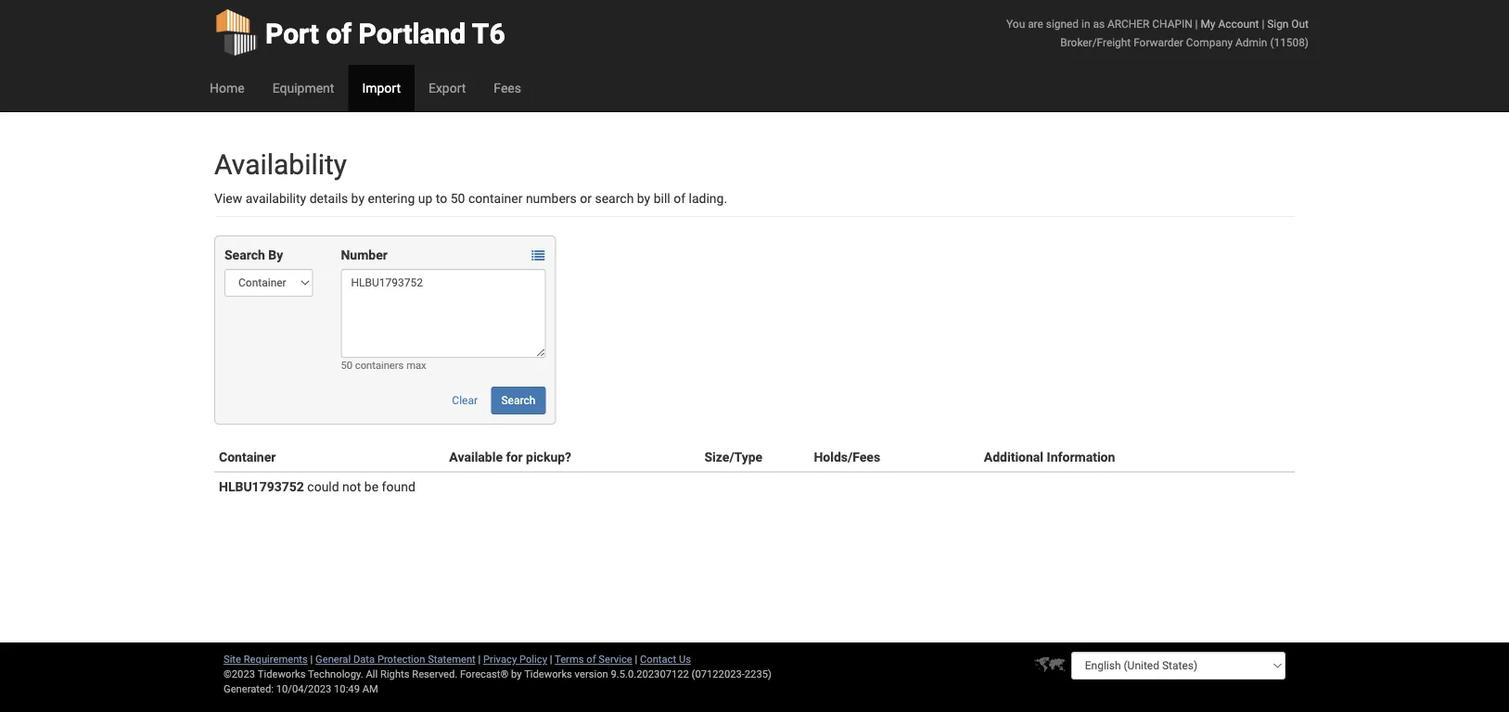 Task type: locate. For each thing, give the bounding box(es) containing it.
0 vertical spatial 50
[[451, 191, 465, 206]]

all
[[366, 668, 378, 681]]

Number text field
[[341, 269, 546, 358]]

found
[[382, 479, 415, 495]]

1 horizontal spatial by
[[511, 668, 522, 681]]

search right clear
[[501, 394, 536, 407]]

contact
[[640, 654, 676, 666]]

to
[[436, 191, 447, 206]]

0 horizontal spatial by
[[351, 191, 365, 206]]

by right "details"
[[351, 191, 365, 206]]

forecast®
[[460, 668, 509, 681]]

equipment
[[272, 80, 334, 96]]

search button
[[491, 387, 546, 415]]

home button
[[196, 65, 259, 111]]

1 horizontal spatial of
[[587, 654, 596, 666]]

(11508)
[[1270, 36, 1309, 49]]

protection
[[377, 654, 425, 666]]

port of portland t6 link
[[214, 0, 505, 65]]

1 vertical spatial search
[[501, 394, 536, 407]]

0 vertical spatial of
[[326, 17, 352, 50]]

equipment button
[[259, 65, 348, 111]]

broker/freight
[[1061, 36, 1131, 49]]

(07122023-
[[692, 668, 745, 681]]

tideworks
[[524, 668, 572, 681]]

containers
[[355, 360, 404, 372]]

pickup?
[[526, 450, 572, 465]]

©2023 tideworks
[[224, 668, 306, 681]]

| left sign on the right top of page
[[1262, 17, 1265, 30]]

by
[[351, 191, 365, 206], [637, 191, 651, 206], [511, 668, 522, 681]]

| up the forecast®
[[478, 654, 481, 666]]

0 horizontal spatial 50
[[341, 360, 353, 372]]

of
[[326, 17, 352, 50], [674, 191, 686, 206], [587, 654, 596, 666]]

50 right to
[[451, 191, 465, 206]]

site requirements | general data protection statement | privacy policy | terms of service | contact us ©2023 tideworks technology. all rights reserved. forecast® by tideworks version 9.5.0.202307122 (07122023-2235) generated: 10/04/2023 10:49 am
[[224, 654, 772, 695]]

sign out link
[[1268, 17, 1309, 30]]

information
[[1047, 450, 1116, 465]]

by down privacy policy link
[[511, 668, 522, 681]]

search
[[225, 247, 265, 263], [501, 394, 536, 407]]

search left by
[[225, 247, 265, 263]]

10:49
[[334, 683, 360, 695]]

privacy policy link
[[483, 654, 547, 666]]

by left bill
[[637, 191, 651, 206]]

for
[[506, 450, 523, 465]]

search
[[595, 191, 634, 206]]

archer
[[1108, 17, 1150, 30]]

up
[[418, 191, 433, 206]]

account
[[1219, 17, 1259, 30]]

0 horizontal spatial of
[[326, 17, 352, 50]]

search inside button
[[501, 394, 536, 407]]

of inside the site requirements | general data protection statement | privacy policy | terms of service | contact us ©2023 tideworks technology. all rights reserved. forecast® by tideworks version 9.5.0.202307122 (07122023-2235) generated: 10/04/2023 10:49 am
[[587, 654, 596, 666]]

show list image
[[532, 249, 545, 262]]

50 left containers
[[341, 360, 353, 372]]

portland
[[359, 17, 466, 50]]

of right 'port'
[[326, 17, 352, 50]]

2 vertical spatial of
[[587, 654, 596, 666]]

1 vertical spatial of
[[674, 191, 686, 206]]

admin
[[1236, 36, 1268, 49]]

site
[[224, 654, 241, 666]]

by inside the site requirements | general data protection statement | privacy policy | terms of service | contact us ©2023 tideworks technology. all rights reserved. forecast® by tideworks version 9.5.0.202307122 (07122023-2235) generated: 10/04/2023 10:49 am
[[511, 668, 522, 681]]

container
[[468, 191, 523, 206]]

clear
[[452, 394, 478, 407]]

general data protection statement link
[[316, 654, 476, 666]]

of up 'version'
[[587, 654, 596, 666]]

import button
[[348, 65, 415, 111]]

bill
[[654, 191, 671, 206]]

of right bill
[[674, 191, 686, 206]]

number
[[341, 247, 388, 263]]

terms
[[555, 654, 584, 666]]

general
[[316, 654, 351, 666]]

be
[[364, 479, 379, 495]]

in
[[1082, 17, 1091, 30]]

availability
[[246, 191, 306, 206]]

size/type
[[705, 450, 763, 465]]

import
[[362, 80, 401, 96]]

am
[[362, 683, 378, 695]]

are
[[1028, 17, 1044, 30]]

max
[[406, 360, 426, 372]]

0 horizontal spatial search
[[225, 247, 265, 263]]

search for search by
[[225, 247, 265, 263]]

company
[[1186, 36, 1233, 49]]

|
[[1196, 17, 1198, 30], [1262, 17, 1265, 30], [310, 654, 313, 666], [478, 654, 481, 666], [550, 654, 552, 666], [635, 654, 638, 666]]

1 horizontal spatial search
[[501, 394, 536, 407]]

0 vertical spatial search
[[225, 247, 265, 263]]

9.5.0.202307122
[[611, 668, 689, 681]]

chapin
[[1153, 17, 1193, 30]]

policy
[[520, 654, 547, 666]]



Task type: describe. For each thing, give the bounding box(es) containing it.
forwarder
[[1134, 36, 1184, 49]]

version
[[575, 668, 608, 681]]

container
[[219, 450, 276, 465]]

could
[[307, 479, 339, 495]]

port
[[265, 17, 319, 50]]

technology.
[[308, 668, 363, 681]]

terms of service link
[[555, 654, 632, 666]]

| left my
[[1196, 17, 1198, 30]]

holds/fees
[[814, 450, 881, 465]]

1 vertical spatial 50
[[341, 360, 353, 372]]

additional
[[984, 450, 1044, 465]]

export
[[429, 80, 466, 96]]

site requirements link
[[224, 654, 308, 666]]

available for pickup?
[[449, 450, 572, 465]]

port of portland t6
[[265, 17, 505, 50]]

statement
[[428, 654, 476, 666]]

available
[[449, 450, 503, 465]]

| up 9.5.0.202307122
[[635, 654, 638, 666]]

| up the tideworks on the bottom of the page
[[550, 654, 552, 666]]

search for search
[[501, 394, 536, 407]]

fees button
[[480, 65, 535, 111]]

privacy
[[483, 654, 517, 666]]

my
[[1201, 17, 1216, 30]]

fees
[[494, 80, 521, 96]]

you are signed in as archer chapin | my account | sign out broker/freight forwarder company admin (11508)
[[1007, 17, 1309, 49]]

2 horizontal spatial of
[[674, 191, 686, 206]]

sign
[[1268, 17, 1289, 30]]

data
[[353, 654, 375, 666]]

signed
[[1046, 17, 1079, 30]]

my account link
[[1201, 17, 1259, 30]]

rights
[[380, 668, 410, 681]]

export button
[[415, 65, 480, 111]]

2235)
[[745, 668, 772, 681]]

hlbu1793752 could not be found
[[219, 479, 415, 495]]

home
[[210, 80, 245, 96]]

view
[[214, 191, 242, 206]]

out
[[1292, 17, 1309, 30]]

numbers
[[526, 191, 577, 206]]

not
[[342, 479, 361, 495]]

1 horizontal spatial 50
[[451, 191, 465, 206]]

or
[[580, 191, 592, 206]]

reserved.
[[412, 668, 458, 681]]

50 containers max
[[341, 360, 426, 372]]

2 horizontal spatial by
[[637, 191, 651, 206]]

requirements
[[244, 654, 308, 666]]

contact us link
[[640, 654, 691, 666]]

hlbu1793752
[[219, 479, 304, 495]]

generated:
[[224, 683, 274, 695]]

details
[[310, 191, 348, 206]]

lading.
[[689, 191, 727, 206]]

by
[[268, 247, 283, 263]]

10/04/2023
[[276, 683, 331, 695]]

entering
[[368, 191, 415, 206]]

you
[[1007, 17, 1025, 30]]

t6
[[472, 17, 505, 50]]

us
[[679, 654, 691, 666]]

service
[[599, 654, 632, 666]]

availability
[[214, 148, 347, 181]]

additional information
[[984, 450, 1116, 465]]

| left general
[[310, 654, 313, 666]]

view availability details by entering up to 50 container numbers or search by bill of lading.
[[214, 191, 727, 206]]

search by
[[225, 247, 283, 263]]

clear button
[[442, 387, 488, 415]]

as
[[1093, 17, 1105, 30]]



Task type: vqa. For each thing, say whether or not it's contained in the screenshot.
Complete).
no



